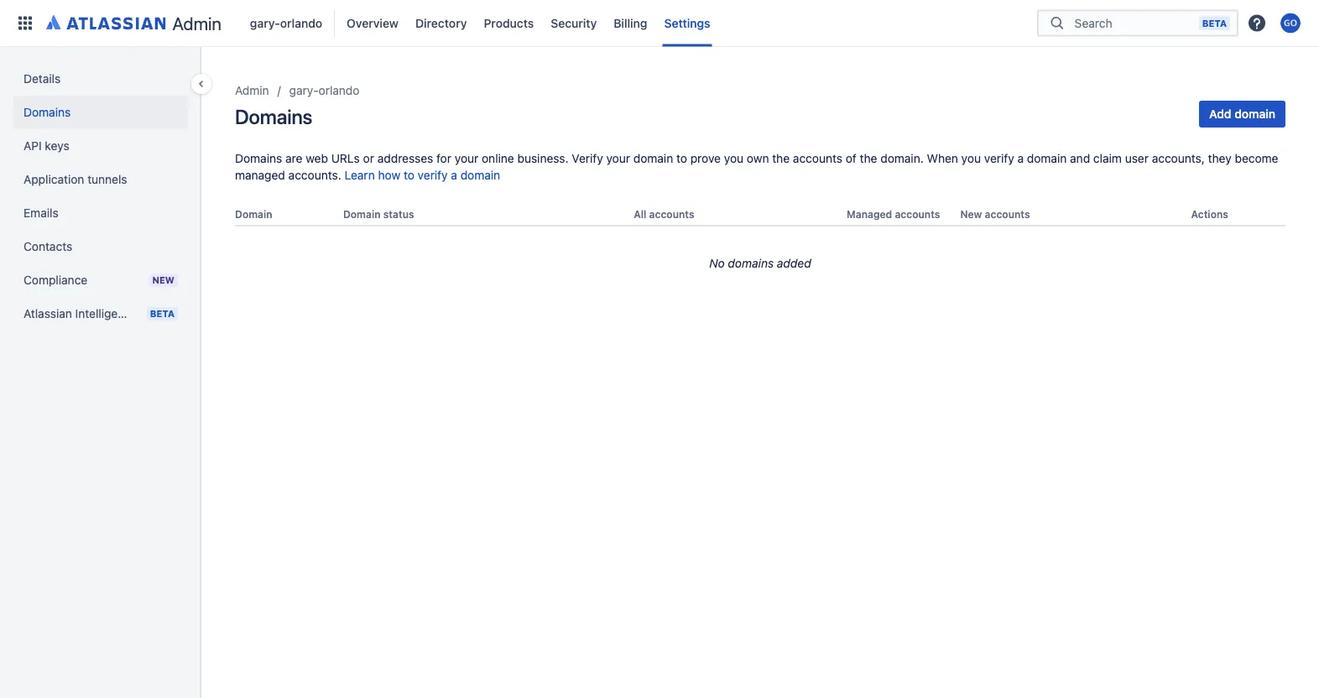 Task type: locate. For each thing, give the bounding box(es) containing it.
0 vertical spatial a
[[1018, 152, 1024, 165]]

0 vertical spatial gary-orlando link
[[245, 10, 328, 37]]

overview
[[347, 16, 399, 30]]

1 vertical spatial verify
[[418, 168, 448, 182]]

2 domain from the left
[[343, 209, 381, 220]]

gary-orlando
[[250, 16, 322, 30], [289, 84, 360, 97]]

all
[[634, 209, 647, 220]]

new right managed accounts
[[961, 209, 983, 220]]

verify down for
[[418, 168, 448, 182]]

the right "own" in the top of the page
[[773, 152, 790, 165]]

0 vertical spatial new
[[961, 209, 983, 220]]

1 horizontal spatial to
[[677, 152, 688, 165]]

0 vertical spatial to
[[677, 152, 688, 165]]

gary-orlando link
[[245, 10, 328, 37], [289, 81, 360, 101]]

domains
[[235, 105, 312, 128], [24, 105, 71, 119], [235, 152, 282, 165]]

0 horizontal spatial gary-
[[250, 16, 280, 30]]

0 horizontal spatial new
[[152, 275, 175, 286]]

and
[[1070, 152, 1091, 165]]

0 horizontal spatial you
[[724, 152, 744, 165]]

atlassian
[[24, 307, 72, 321]]

the right the "of"
[[860, 152, 878, 165]]

1 vertical spatial gary-
[[289, 84, 319, 97]]

admin
[[173, 13, 222, 34], [235, 84, 269, 97]]

compliance
[[24, 273, 88, 287]]

gary-
[[250, 16, 280, 30], [289, 84, 319, 97]]

2 your from the left
[[607, 152, 630, 165]]

0 horizontal spatial to
[[404, 168, 415, 182]]

you
[[724, 152, 744, 165], [962, 152, 981, 165]]

to down addresses
[[404, 168, 415, 182]]

web
[[306, 152, 328, 165]]

atlassian image
[[46, 12, 166, 32], [46, 12, 166, 32]]

details link
[[13, 62, 188, 96]]

accounts
[[793, 152, 843, 165], [649, 209, 695, 220], [895, 209, 941, 220], [985, 209, 1031, 220]]

to left the prove
[[677, 152, 688, 165]]

no
[[710, 257, 725, 270]]

1 vertical spatial admin
[[235, 84, 269, 97]]

0 vertical spatial orlando
[[280, 16, 322, 30]]

1 horizontal spatial domain
[[343, 209, 381, 220]]

how
[[378, 168, 401, 182]]

a down for
[[451, 168, 457, 182]]

1 horizontal spatial a
[[1018, 152, 1024, 165]]

prove
[[691, 152, 721, 165]]

domain left the and
[[1027, 152, 1067, 165]]

0 horizontal spatial admin link
[[40, 10, 228, 37]]

0 horizontal spatial a
[[451, 168, 457, 182]]

search icon image
[[1048, 15, 1068, 31]]

status
[[383, 209, 414, 220]]

accounts for managed accounts
[[895, 209, 941, 220]]

domain for domain status
[[343, 209, 381, 220]]

managed
[[235, 168, 285, 182]]

user
[[1126, 152, 1149, 165]]

become
[[1235, 152, 1279, 165]]

managed accounts
[[847, 209, 941, 220]]

new
[[961, 209, 983, 220], [152, 275, 175, 286]]

1 horizontal spatial new
[[961, 209, 983, 220]]

gary-orlando for topmost gary-orlando link
[[250, 16, 322, 30]]

orlando inside global navigation element
[[280, 16, 322, 30]]

1 horizontal spatial your
[[607, 152, 630, 165]]

are
[[285, 152, 303, 165]]

domains up are
[[235, 105, 312, 128]]

0 vertical spatial admin
[[173, 13, 222, 34]]

gary-orlando inside gary-orlando link
[[250, 16, 322, 30]]

orlando
[[280, 16, 322, 30], [319, 84, 360, 97]]

admin link
[[40, 10, 228, 37], [235, 81, 269, 101]]

billing
[[614, 16, 648, 30]]

1 vertical spatial to
[[404, 168, 415, 182]]

domains inside "link"
[[24, 105, 71, 119]]

accounts for all accounts
[[649, 209, 695, 220]]

0 horizontal spatial admin
[[173, 13, 222, 34]]

new up beta
[[152, 275, 175, 286]]

domain left status
[[343, 209, 381, 220]]

1 horizontal spatial verify
[[985, 152, 1015, 165]]

1 horizontal spatial the
[[860, 152, 878, 165]]

your right for
[[455, 152, 479, 165]]

orlando left overview
[[280, 16, 322, 30]]

add domain button
[[1200, 101, 1286, 128]]

no domains added
[[710, 257, 812, 270]]

to
[[677, 152, 688, 165], [404, 168, 415, 182]]

1 domain from the left
[[235, 209, 273, 220]]

1 horizontal spatial you
[[962, 152, 981, 165]]

domain
[[1235, 107, 1276, 121], [634, 152, 674, 165], [1027, 152, 1067, 165], [461, 168, 501, 182]]

emails link
[[13, 196, 188, 230]]

all accounts
[[634, 209, 695, 220]]

1 vertical spatial gary-orlando
[[289, 84, 360, 97]]

of
[[846, 152, 857, 165]]

0 vertical spatial gary-orlando
[[250, 16, 322, 30]]

orlando for topmost gary-orlando link
[[280, 16, 322, 30]]

a left the and
[[1018, 152, 1024, 165]]

your
[[455, 152, 479, 165], [607, 152, 630, 165]]

verify
[[985, 152, 1015, 165], [418, 168, 448, 182]]

1 vertical spatial orlando
[[319, 84, 360, 97]]

contacts
[[24, 240, 72, 254]]

0 horizontal spatial domain
[[235, 209, 273, 220]]

products link
[[479, 10, 539, 37]]

verify inside domains are web urls or addresses for your online business. verify your domain to prove you own the accounts of the domain. when you verify a domain and claim user accounts, they become managed accounts.
[[985, 152, 1015, 165]]

a
[[1018, 152, 1024, 165], [451, 168, 457, 182]]

domains up the api keys at the left of page
[[24, 105, 71, 119]]

0 horizontal spatial verify
[[418, 168, 448, 182]]

domains up managed
[[235, 152, 282, 165]]

0 vertical spatial gary-
[[250, 16, 280, 30]]

1 vertical spatial a
[[451, 168, 457, 182]]

domain right add
[[1235, 107, 1276, 121]]

to inside domains are web urls or addresses for your online business. verify your domain to prove you own the accounts of the domain. when you verify a domain and claim user accounts, they become managed accounts.
[[677, 152, 688, 165]]

managed
[[847, 209, 893, 220]]

you right when
[[962, 152, 981, 165]]

business.
[[518, 152, 569, 165]]

you left "own" in the top of the page
[[724, 152, 744, 165]]

1 horizontal spatial admin link
[[235, 81, 269, 101]]

domain down managed
[[235, 209, 273, 220]]

api keys
[[24, 139, 69, 153]]

help icon image
[[1248, 13, 1268, 33]]

gary- inside global navigation element
[[250, 16, 280, 30]]

0 horizontal spatial your
[[455, 152, 479, 165]]

0 horizontal spatial the
[[773, 152, 790, 165]]

emails
[[24, 206, 58, 220]]

Search field
[[1070, 8, 1199, 38]]

1 the from the left
[[773, 152, 790, 165]]

0 vertical spatial verify
[[985, 152, 1015, 165]]

domain
[[235, 209, 273, 220], [343, 209, 381, 220]]

verify up new accounts
[[985, 152, 1015, 165]]

settings
[[664, 16, 711, 30]]

online
[[482, 152, 514, 165]]

orlando up urls
[[319, 84, 360, 97]]

directory link
[[410, 10, 472, 37]]

verify
[[572, 152, 603, 165]]

the
[[773, 152, 790, 165], [860, 152, 878, 165]]

1 vertical spatial new
[[152, 275, 175, 286]]

when
[[927, 152, 959, 165]]

add
[[1210, 107, 1232, 121]]

a inside domains are web urls or addresses for your online business. verify your domain to prove you own the accounts of the domain. when you verify a domain and claim user accounts, they become managed accounts.
[[1018, 152, 1024, 165]]

your right verify
[[607, 152, 630, 165]]



Task type: describe. For each thing, give the bounding box(es) containing it.
atlassian intelligence
[[24, 307, 138, 321]]

api
[[24, 139, 42, 153]]

domain for domain
[[235, 209, 273, 220]]

security link
[[546, 10, 602, 37]]

domain status
[[343, 209, 414, 220]]

admin inside global navigation element
[[173, 13, 222, 34]]

domains are web urls or addresses for your online business. verify your domain to prove you own the accounts of the domain. when you verify a domain and claim user accounts, they become managed accounts.
[[235, 152, 1279, 182]]

settings link
[[659, 10, 716, 37]]

own
[[747, 152, 769, 165]]

keys
[[45, 139, 69, 153]]

new accounts
[[961, 209, 1031, 220]]

domains link
[[13, 96, 188, 129]]

new for new accounts
[[961, 209, 983, 220]]

1 your from the left
[[455, 152, 479, 165]]

they
[[1209, 152, 1232, 165]]

overview link
[[342, 10, 404, 37]]

domain down the online
[[461, 168, 501, 182]]

1 vertical spatial admin link
[[235, 81, 269, 101]]

learn how to verify a domain
[[345, 168, 501, 182]]

application tunnels
[[24, 173, 127, 186]]

application tunnels link
[[13, 163, 188, 196]]

accounts,
[[1152, 152, 1205, 165]]

add domain
[[1210, 107, 1276, 121]]

for
[[437, 152, 452, 165]]

accounts inside domains are web urls or addresses for your online business. verify your domain to prove you own the accounts of the domain. when you verify a domain and claim user accounts, they become managed accounts.
[[793, 152, 843, 165]]

2 you from the left
[[962, 152, 981, 165]]

or
[[363, 152, 374, 165]]

1 horizontal spatial admin
[[235, 84, 269, 97]]

security
[[551, 16, 597, 30]]

appswitcher icon image
[[15, 13, 35, 33]]

claim
[[1094, 152, 1122, 165]]

addresses
[[378, 152, 433, 165]]

domain left the prove
[[634, 152, 674, 165]]

domain inside add domain button
[[1235, 107, 1276, 121]]

details
[[24, 72, 61, 86]]

actions
[[1192, 209, 1229, 220]]

learn how to verify a domain link
[[345, 168, 501, 182]]

added
[[777, 257, 812, 270]]

0 vertical spatial admin link
[[40, 10, 228, 37]]

api keys link
[[13, 129, 188, 163]]

domains
[[728, 257, 774, 270]]

domain.
[[881, 152, 924, 165]]

domains inside domains are web urls or addresses for your online business. verify your domain to prove you own the accounts of the domain. when you verify a domain and claim user accounts, they become managed accounts.
[[235, 152, 282, 165]]

intelligence
[[75, 307, 138, 321]]

global navigation element
[[10, 0, 1038, 47]]

accounts for new accounts
[[985, 209, 1031, 220]]

new for new
[[152, 275, 175, 286]]

orlando for the bottom gary-orlando link
[[319, 84, 360, 97]]

tunnels
[[87, 173, 127, 186]]

2 the from the left
[[860, 152, 878, 165]]

beta
[[1203, 18, 1227, 29]]

directory
[[416, 16, 467, 30]]

account image
[[1281, 13, 1301, 33]]

1 you from the left
[[724, 152, 744, 165]]

contacts link
[[13, 230, 188, 264]]

products
[[484, 16, 534, 30]]

gary-orlando for the bottom gary-orlando link
[[289, 84, 360, 97]]

accounts.
[[289, 168, 341, 182]]

1 horizontal spatial gary-
[[289, 84, 319, 97]]

1 vertical spatial gary-orlando link
[[289, 81, 360, 101]]

learn
[[345, 168, 375, 182]]

beta
[[150, 309, 175, 319]]

admin banner
[[0, 0, 1320, 47]]

billing link
[[609, 10, 653, 37]]

application
[[24, 173, 84, 186]]

urls
[[331, 152, 360, 165]]



Task type: vqa. For each thing, say whether or not it's contained in the screenshot.
Search field
yes



